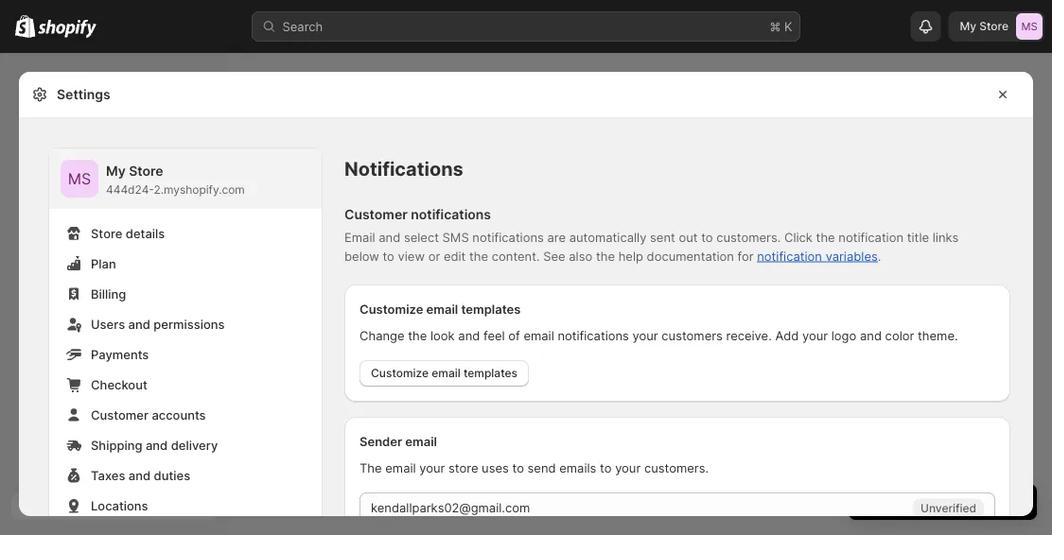 Task type: describe. For each thing, give the bounding box(es) containing it.
Unverified text field
[[360, 493, 909, 523]]

customer accounts link
[[61, 402, 310, 429]]

checkout link
[[61, 372, 310, 398]]

logo
[[832, 328, 857, 343]]

email up look
[[426, 302, 458, 317]]

duties
[[154, 468, 190, 483]]

0 vertical spatial templates
[[461, 302, 521, 317]]

payments link
[[61, 342, 310, 368]]

accounts
[[152, 408, 206, 423]]

add
[[775, 328, 799, 343]]

2.myshopify.com
[[154, 183, 245, 197]]

customize email templates link
[[360, 361, 529, 387]]

and for permissions
[[128, 317, 150, 332]]

customer notifications
[[344, 207, 491, 223]]

are
[[547, 230, 566, 245]]

users and permissions link
[[61, 311, 310, 338]]

plan
[[91, 256, 116, 271]]

shipping
[[91, 438, 142, 453]]

unverified
[[921, 501, 977, 515]]

emails
[[560, 461, 597, 476]]

.
[[878, 249, 881, 264]]

customers
[[662, 328, 723, 343]]

email right of
[[524, 328, 554, 343]]

to right emails
[[600, 461, 612, 476]]

color
[[885, 328, 914, 343]]

users
[[91, 317, 125, 332]]

customers. for to
[[717, 230, 781, 245]]

payments
[[91, 347, 149, 362]]

customize inside customize email templates link
[[371, 367, 429, 380]]

0 horizontal spatial store
[[91, 226, 122, 241]]

the down automatically
[[596, 249, 615, 264]]

select
[[404, 230, 439, 245]]

change the look and feel of email notifications your customers receive. add your logo and color theme.
[[360, 328, 958, 343]]

my store image
[[61, 160, 98, 198]]

customer for customer accounts
[[91, 408, 149, 423]]

click
[[784, 230, 813, 245]]

change
[[360, 328, 405, 343]]

to right uses
[[512, 461, 524, 476]]

documentation
[[647, 249, 734, 264]]

email
[[344, 230, 375, 245]]

store for my store
[[980, 19, 1009, 33]]

⌘ k
[[770, 19, 793, 34]]

sender email
[[360, 434, 437, 449]]

to right out
[[701, 230, 713, 245]]

sent
[[650, 230, 675, 245]]

1 horizontal spatial shopify image
[[38, 19, 97, 38]]

sms
[[442, 230, 469, 245]]

theme.
[[918, 328, 958, 343]]

and for select
[[379, 230, 401, 245]]

1 vertical spatial templates
[[464, 367, 518, 380]]

plan link
[[61, 251, 310, 277]]

of
[[508, 328, 520, 343]]

settings dialog
[[19, 72, 1033, 536]]

your left store
[[419, 461, 445, 476]]

locations
[[91, 499, 148, 513]]

customer accounts
[[91, 408, 206, 423]]

taxes
[[91, 468, 125, 483]]

below
[[344, 249, 379, 264]]

customers. for your
[[644, 461, 709, 476]]

the left look
[[408, 328, 427, 343]]

checkout
[[91, 378, 147, 392]]

taxes and duties link
[[61, 463, 310, 489]]

your right add at the bottom
[[802, 328, 828, 343]]

email and select sms notifications are automatically sent out to customers. click the notification title links below to view or edit the content. see also the help documentation for
[[344, 230, 959, 264]]



Task type: vqa. For each thing, say whether or not it's contained in the screenshot.
'Store' related to My Store
yes



Task type: locate. For each thing, give the bounding box(es) containing it.
store details
[[91, 226, 165, 241]]

email down look
[[432, 367, 461, 380]]

or
[[428, 249, 440, 264]]

store details link
[[61, 220, 310, 247]]

title
[[907, 230, 929, 245]]

store up 444d24-
[[129, 163, 163, 179]]

links
[[933, 230, 959, 245]]

to left the view
[[383, 249, 395, 264]]

0 horizontal spatial notification
[[757, 249, 822, 264]]

0 vertical spatial customize
[[360, 302, 423, 317]]

settings
[[57, 87, 110, 103]]

notification
[[839, 230, 904, 245], [757, 249, 822, 264]]

store
[[449, 461, 478, 476]]

and for delivery
[[146, 438, 168, 453]]

2 vertical spatial store
[[91, 226, 122, 241]]

0 vertical spatial store
[[980, 19, 1009, 33]]

the
[[816, 230, 835, 245], [469, 249, 488, 264], [596, 249, 615, 264], [408, 328, 427, 343]]

and right logo
[[860, 328, 882, 343]]

customize down the change
[[371, 367, 429, 380]]

0 vertical spatial notifications
[[411, 207, 491, 223]]

details
[[126, 226, 165, 241]]

view
[[398, 249, 425, 264]]

email right the sender
[[405, 434, 437, 449]]

ms button
[[61, 160, 98, 198]]

1 vertical spatial customer
[[91, 408, 149, 423]]

0 vertical spatial my
[[960, 19, 977, 33]]

1 horizontal spatial store
[[129, 163, 163, 179]]

customize email templates
[[360, 302, 521, 317], [371, 367, 518, 380]]

my for my store
[[960, 19, 977, 33]]

customize email templates inside customize email templates link
[[371, 367, 518, 380]]

⌘
[[770, 19, 781, 34]]

and for duties
[[129, 468, 151, 483]]

billing
[[91, 287, 126, 301]]

my
[[960, 19, 977, 33], [106, 163, 126, 179]]

send
[[528, 461, 556, 476]]

k
[[785, 19, 793, 34]]

customer for customer notifications
[[344, 207, 408, 223]]

1 vertical spatial store
[[129, 163, 163, 179]]

and
[[379, 230, 401, 245], [128, 317, 150, 332], [458, 328, 480, 343], [860, 328, 882, 343], [146, 438, 168, 453], [129, 468, 151, 483]]

1 vertical spatial notifications
[[473, 230, 544, 245]]

automatically
[[569, 230, 647, 245]]

customize up the change
[[360, 302, 423, 317]]

notifications
[[411, 207, 491, 223], [473, 230, 544, 245], [558, 328, 629, 343]]

feel
[[484, 328, 505, 343]]

to
[[701, 230, 713, 245], [383, 249, 395, 264], [512, 461, 524, 476], [600, 461, 612, 476]]

customize
[[360, 302, 423, 317], [371, 367, 429, 380]]

2 horizontal spatial store
[[980, 19, 1009, 33]]

my left my store icon
[[960, 19, 977, 33]]

users and permissions
[[91, 317, 225, 332]]

store inside my store 444d24-2.myshopify.com
[[129, 163, 163, 179]]

and right taxes
[[129, 468, 151, 483]]

customer
[[344, 207, 408, 223], [91, 408, 149, 423]]

0 horizontal spatial customer
[[91, 408, 149, 423]]

search
[[282, 19, 323, 34]]

store for my store 444d24-2.myshopify.com
[[129, 163, 163, 179]]

out
[[679, 230, 698, 245]]

1 vertical spatial customers.
[[644, 461, 709, 476]]

customize email templates up look
[[360, 302, 521, 317]]

my for my store 444d24-2.myshopify.com
[[106, 163, 126, 179]]

templates
[[461, 302, 521, 317], [464, 367, 518, 380]]

notifications up sms
[[411, 207, 491, 223]]

customize email templates down look
[[371, 367, 518, 380]]

templates down feel
[[464, 367, 518, 380]]

uses
[[482, 461, 509, 476]]

1 horizontal spatial customers.
[[717, 230, 781, 245]]

my store image
[[1016, 13, 1043, 40]]

and right users
[[128, 317, 150, 332]]

shipping and delivery
[[91, 438, 218, 453]]

also
[[569, 249, 593, 264]]

email
[[426, 302, 458, 317], [524, 328, 554, 343], [432, 367, 461, 380], [405, 434, 437, 449], [385, 461, 416, 476]]

1 horizontal spatial customer
[[344, 207, 408, 223]]

content.
[[492, 249, 540, 264]]

see
[[543, 249, 566, 264]]

0 horizontal spatial shopify image
[[15, 15, 35, 38]]

the email your store uses to send emails to your customers.
[[360, 461, 709, 476]]

2 vertical spatial notifications
[[558, 328, 629, 343]]

store left my store icon
[[980, 19, 1009, 33]]

customers. up for
[[717, 230, 781, 245]]

notifications up content.
[[473, 230, 544, 245]]

0 horizontal spatial customers.
[[644, 461, 709, 476]]

permissions
[[154, 317, 225, 332]]

dialog
[[1041, 54, 1052, 536]]

1 vertical spatial my
[[106, 163, 126, 179]]

notifications
[[344, 158, 464, 181]]

help
[[619, 249, 643, 264]]

delivery
[[171, 438, 218, 453]]

store up plan
[[91, 226, 122, 241]]

notification up .
[[839, 230, 904, 245]]

the
[[360, 461, 382, 476]]

locations link
[[61, 493, 310, 520]]

my inside my store 444d24-2.myshopify.com
[[106, 163, 126, 179]]

notification inside email and select sms notifications are automatically sent out to customers. click the notification title links below to view or edit the content. see also the help documentation for
[[839, 230, 904, 245]]

0 horizontal spatial my
[[106, 163, 126, 179]]

1 vertical spatial customize email templates
[[371, 367, 518, 380]]

variables
[[826, 249, 878, 264]]

1 horizontal spatial notification
[[839, 230, 904, 245]]

and left feel
[[458, 328, 480, 343]]

store
[[980, 19, 1009, 33], [129, 163, 163, 179], [91, 226, 122, 241]]

my store
[[960, 19, 1009, 33]]

and down customer accounts
[[146, 438, 168, 453]]

customer inside shop settings menu element
[[91, 408, 149, 423]]

0 vertical spatial notification
[[839, 230, 904, 245]]

customers. inside email and select sms notifications are automatically sent out to customers. click the notification title links below to view or edit the content. see also the help documentation for
[[717, 230, 781, 245]]

billing link
[[61, 281, 310, 308]]

shopify image
[[15, 15, 35, 38], [38, 19, 97, 38]]

sender
[[360, 434, 402, 449]]

notifications inside email and select sms notifications are automatically sent out to customers. click the notification title links below to view or edit the content. see also the help documentation for
[[473, 230, 544, 245]]

edit
[[444, 249, 466, 264]]

customer up email
[[344, 207, 408, 223]]

templates up feel
[[461, 302, 521, 317]]

notification variables link
[[757, 249, 878, 264]]

receive.
[[726, 328, 772, 343]]

notification variables .
[[757, 249, 881, 264]]

shipping and delivery link
[[61, 432, 310, 459]]

and inside email and select sms notifications are automatically sent out to customers. click the notification title links below to view or edit the content. see also the help documentation for
[[379, 230, 401, 245]]

1 vertical spatial notification
[[757, 249, 822, 264]]

and up the view
[[379, 230, 401, 245]]

notification down the click
[[757, 249, 822, 264]]

0 vertical spatial customer
[[344, 207, 408, 223]]

your left customers
[[633, 328, 658, 343]]

my store 444d24-2.myshopify.com
[[106, 163, 245, 197]]

for
[[738, 249, 754, 264]]

shop settings menu element
[[49, 149, 322, 536]]

customers. up unverified text field
[[644, 461, 709, 476]]

taxes and duties
[[91, 468, 190, 483]]

the up notification variables .
[[816, 230, 835, 245]]

1 vertical spatial customize
[[371, 367, 429, 380]]

your up unverified text field
[[615, 461, 641, 476]]

the right edit
[[469, 249, 488, 264]]

my up 444d24-
[[106, 163, 126, 179]]

notifications right of
[[558, 328, 629, 343]]

email down sender email
[[385, 461, 416, 476]]

look
[[431, 328, 455, 343]]

444d24-
[[106, 183, 154, 197]]

customer down checkout on the left of page
[[91, 408, 149, 423]]

customers.
[[717, 230, 781, 245], [644, 461, 709, 476]]

0 vertical spatial customize email templates
[[360, 302, 521, 317]]

1 horizontal spatial my
[[960, 19, 977, 33]]

your
[[633, 328, 658, 343], [802, 328, 828, 343], [419, 461, 445, 476], [615, 461, 641, 476]]

0 vertical spatial customers.
[[717, 230, 781, 245]]



